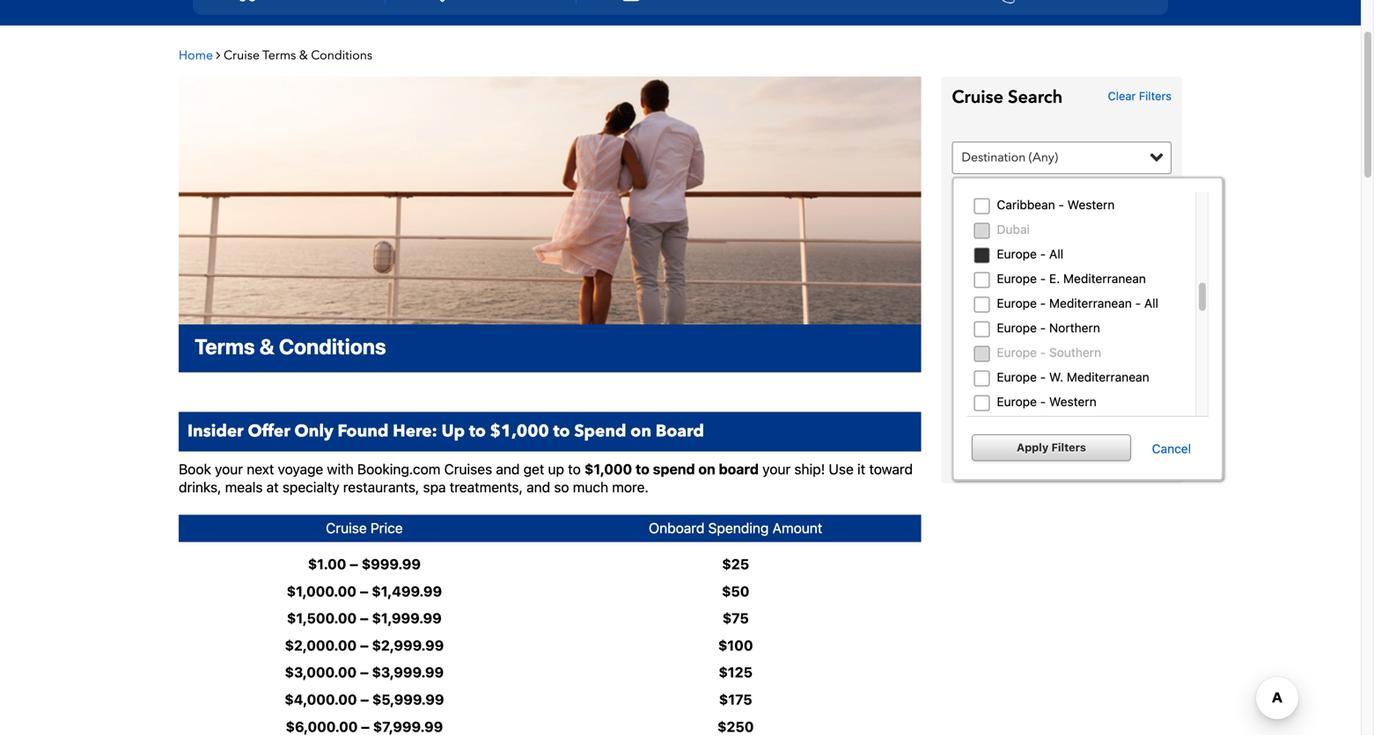 Task type: locate. For each thing, give the bounding box(es) containing it.
mediterranean up the europe - mediterranean - all
[[1063, 272, 1146, 286]]

– down $4,000.00 – $5,999.99
[[361, 719, 370, 736]]

your up meals
[[215, 461, 243, 478]]

0 vertical spatial $1,000
[[490, 420, 549, 443]]

& right angle right icon
[[299, 47, 308, 64]]

cruise length ( any )
[[962, 189, 1072, 205]]

found
[[338, 420, 389, 443]]

0 vertical spatial search
[[1008, 85, 1063, 110]]

) up "caribbean - western"
[[1054, 149, 1058, 166]]

0 horizontal spatial &
[[259, 335, 274, 359]]

- up the europe - northern
[[1040, 296, 1046, 311]]

mediterranean for e.
[[1063, 272, 1146, 286]]

3 europe from the top
[[997, 296, 1037, 311]]

1 horizontal spatial all
[[1144, 296, 1159, 311]]

1 departure from the top
[[962, 228, 1019, 245]]

2 departure from the top
[[962, 346, 1019, 363]]

1 vertical spatial filters
[[1052, 442, 1086, 454]]

- down date
[[1040, 247, 1046, 262]]

insider
[[188, 420, 244, 443]]

&
[[299, 47, 308, 64], [259, 335, 274, 359]]

any right the length
[[1047, 189, 1069, 205]]

– up "$3,000.00 – $3,999.99"
[[360, 638, 369, 654]]

terms
[[262, 47, 296, 64], [195, 335, 255, 359]]

0 horizontal spatial $1,000
[[490, 420, 549, 443]]

$1,500.00 – $1,999.99
[[287, 611, 442, 627]]

1 horizontal spatial and
[[527, 479, 550, 496]]

terms right angle right icon
[[262, 47, 296, 64]]

search link
[[952, 424, 1172, 474]]

– up $1,500.00 – $1,999.99
[[360, 583, 368, 600]]

0 horizontal spatial on
[[631, 420, 651, 443]]

- for europe - all
[[1040, 247, 1046, 262]]

( right port
[[1047, 346, 1051, 363]]

$175
[[719, 692, 752, 709]]

$1,000
[[490, 420, 549, 443], [584, 461, 632, 478]]

and inside your ship! use it toward drinks, meals at specialty restaurants, spa treatments, and so much more.
[[527, 479, 550, 496]]

- up europe - southern
[[1040, 321, 1046, 336]]

1 vertical spatial terms
[[195, 335, 255, 359]]

filters inside dialog
[[1052, 442, 1086, 454]]

book
[[179, 461, 211, 478]]

) for cruise ship ( any )
[[1054, 307, 1058, 324]]

1 your from the left
[[215, 461, 243, 478]]

7 europe from the top
[[997, 395, 1037, 410]]

search up destination ( any )
[[1008, 85, 1063, 110]]

–
[[350, 556, 358, 573], [360, 583, 368, 600], [360, 611, 369, 627], [360, 638, 369, 654], [360, 665, 369, 682], [360, 692, 369, 709], [361, 719, 370, 736]]

2 your from the left
[[763, 461, 791, 478]]

spend
[[574, 420, 626, 443]]

offer
[[248, 420, 290, 443]]

western
[[1068, 198, 1115, 212], [1049, 395, 1097, 410]]

) for cruise line ( any )
[[1053, 268, 1057, 284]]

- down europe - w. mediterranean
[[1040, 395, 1046, 410]]

cruise ship ( any )
[[962, 307, 1058, 324]]

cruise for cruise length ( any )
[[962, 189, 998, 205]]

europe for europe - w. mediterranean
[[997, 370, 1037, 385]]

$1,000 up get
[[490, 420, 549, 443]]

and left get
[[496, 461, 520, 478]]

search down europe - western
[[1039, 440, 1085, 457]]

booking.com
[[357, 461, 441, 478]]

1 horizontal spatial $1,000
[[584, 461, 632, 478]]

0 horizontal spatial all
[[1049, 247, 1063, 262]]

port
[[1022, 346, 1044, 363]]

) down e.
[[1054, 307, 1058, 324]]

and
[[496, 461, 520, 478], [527, 479, 550, 496]]

none search field containing cruise search
[[941, 77, 1182, 484]]

cruise terms & conditions
[[224, 47, 372, 64]]

1 horizontal spatial your
[[763, 461, 791, 478]]

length
[[1001, 189, 1040, 205]]

to
[[469, 420, 486, 443], [553, 420, 570, 443], [568, 461, 581, 478], [636, 461, 650, 478]]

dialog
[[952, 177, 1224, 481]]

1 vertical spatial conditions
[[279, 335, 386, 359]]

( right ship
[[1029, 307, 1033, 324]]

cruise up destination
[[952, 85, 1004, 110]]

1 horizontal spatial filters
[[1139, 89, 1172, 103]]

filters right clear
[[1139, 89, 1172, 103]]

any for cruise ship
[[1033, 307, 1054, 324]]

cruise for cruise line ( any )
[[962, 268, 998, 284]]

and down get
[[527, 479, 550, 496]]

4 europe from the top
[[997, 321, 1037, 336]]

- up departure date link
[[1059, 198, 1064, 212]]

– right the $1.00 on the left of page
[[350, 556, 358, 573]]

cruise left the length
[[962, 189, 998, 205]]

europe - w. mediterranean
[[997, 370, 1149, 385]]

( right the length
[[1043, 189, 1047, 205]]

1 vertical spatial $1,000
[[584, 461, 632, 478]]

any
[[1033, 149, 1054, 166], [1047, 189, 1069, 205], [1031, 268, 1053, 284], [1033, 307, 1054, 324], [1051, 346, 1073, 363]]

any right ship
[[1033, 307, 1054, 324]]

insider offer only found here: up to $1,000 to spend on board
[[188, 420, 704, 443]]

terms & conditions image
[[179, 77, 921, 325]]

apply filters link
[[972, 435, 1131, 462]]

0 vertical spatial filters
[[1139, 89, 1172, 103]]

departure inside departure date link
[[962, 228, 1019, 245]]

0 vertical spatial western
[[1068, 198, 1115, 212]]

your left ship!
[[763, 461, 791, 478]]

filters
[[1139, 89, 1172, 103], [1052, 442, 1086, 454]]

western down europe - w. mediterranean
[[1049, 395, 1097, 410]]

$25
[[722, 556, 749, 573]]

$1,500.00
[[287, 611, 357, 627]]

with
[[327, 461, 354, 478]]

( right destination
[[1029, 149, 1033, 166]]

clear filters link
[[1108, 87, 1172, 106]]

0 vertical spatial departure
[[962, 228, 1019, 245]]

filters for apply filters
[[1052, 442, 1086, 454]]

western for europe - western
[[1049, 395, 1097, 410]]

cruise up $1.00 – $999.99
[[326, 520, 367, 537]]

$250
[[717, 719, 754, 736]]

) for departure port ( any )
[[1073, 346, 1076, 363]]

(
[[1029, 149, 1033, 166], [1043, 189, 1047, 205], [1028, 268, 1031, 284], [1029, 307, 1033, 324], [1047, 346, 1051, 363]]

terms up insider
[[195, 335, 255, 359]]

- for europe - southern
[[1040, 346, 1046, 360]]

0 vertical spatial &
[[299, 47, 308, 64]]

0 vertical spatial on
[[631, 420, 651, 443]]

1 vertical spatial on
[[698, 461, 716, 478]]

western up departure date link
[[1068, 198, 1115, 212]]

cruise for cruise search
[[952, 85, 1004, 110]]

- down europe - e. mediterranean
[[1135, 296, 1141, 311]]

departure up europe - all
[[962, 228, 1019, 245]]

cruise right angle right icon
[[224, 47, 260, 64]]

toward
[[869, 461, 913, 478]]

$50
[[722, 583, 750, 600]]

clear
[[1108, 89, 1136, 103]]

– for $1,500.00
[[360, 611, 369, 627]]

any up w.
[[1051, 346, 1073, 363]]

cruise for cruise ship ( any )
[[962, 307, 998, 324]]

spending
[[708, 520, 769, 537]]

any down europe - all
[[1031, 268, 1053, 284]]

- left e.
[[1040, 272, 1046, 286]]

$1,999.99
[[372, 611, 442, 627]]

0 vertical spatial terms
[[262, 47, 296, 64]]

europe - mediterranean - all
[[997, 296, 1159, 311]]

– down $1,000.00 – $1,499.99
[[360, 611, 369, 627]]

$1,000 up much
[[584, 461, 632, 478]]

cruise
[[224, 47, 260, 64], [952, 85, 1004, 110], [962, 189, 998, 205], [962, 268, 998, 284], [962, 307, 998, 324], [326, 520, 367, 537]]

- down the europe - northern
[[1040, 346, 1046, 360]]

$7,999.99
[[373, 719, 443, 736]]

( for line
[[1028, 268, 1031, 284]]

0 vertical spatial and
[[496, 461, 520, 478]]

line
[[1001, 268, 1024, 284]]

5 europe from the top
[[997, 346, 1037, 360]]

2 europe from the top
[[997, 272, 1037, 286]]

- for europe - e. mediterranean
[[1040, 272, 1046, 286]]

0 horizontal spatial terms
[[195, 335, 255, 359]]

next
[[247, 461, 274, 478]]

all down europe - e. mediterranean
[[1144, 296, 1159, 311]]

-
[[1059, 198, 1064, 212], [1040, 247, 1046, 262], [1040, 272, 1046, 286], [1040, 296, 1046, 311], [1135, 296, 1141, 311], [1040, 321, 1046, 336], [1040, 346, 1046, 360], [1040, 370, 1046, 385], [1040, 395, 1046, 410]]

w.
[[1049, 370, 1063, 385]]

$6,000.00 – $7,999.99
[[286, 719, 443, 736]]

mediterranean for w.
[[1067, 370, 1149, 385]]

departure left port
[[962, 346, 1019, 363]]

voyage
[[278, 461, 323, 478]]

)
[[1054, 149, 1058, 166], [1069, 189, 1072, 205], [1053, 268, 1057, 284], [1054, 307, 1058, 324], [1073, 346, 1076, 363]]

cruise left ship
[[962, 307, 998, 324]]

1 horizontal spatial on
[[698, 461, 716, 478]]

0 horizontal spatial your
[[215, 461, 243, 478]]

board
[[656, 420, 704, 443]]

- for europe - w. mediterranean
[[1040, 370, 1046, 385]]

$1,499.99
[[372, 583, 442, 600]]

0 horizontal spatial filters
[[1052, 442, 1086, 454]]

europe
[[997, 247, 1037, 262], [997, 272, 1037, 286], [997, 296, 1037, 311], [997, 321, 1037, 336], [997, 346, 1037, 360], [997, 370, 1037, 385], [997, 395, 1037, 410]]

) up departure date link
[[1069, 189, 1072, 205]]

your inside your ship! use it toward drinks, meals at specialty restaurants, spa treatments, and so much more.
[[763, 461, 791, 478]]

destination ( any )
[[962, 149, 1058, 166]]

- for europe - northern
[[1040, 321, 1046, 336]]

$4,000.00
[[285, 692, 357, 709]]

$3,000.00 – $3,999.99
[[285, 665, 444, 682]]

book your next voyage with booking.com cruises and get up to $1,000 to spend on board
[[179, 461, 759, 478]]

0 vertical spatial all
[[1049, 247, 1063, 262]]

filters right apply
[[1052, 442, 1086, 454]]

mediterranean down southern
[[1067, 370, 1149, 385]]

specialty
[[282, 479, 339, 496]]

cruise left line
[[962, 268, 998, 284]]

1 horizontal spatial &
[[299, 47, 308, 64]]

( right line
[[1028, 268, 1031, 284]]

conditions
[[311, 47, 372, 64], [279, 335, 386, 359]]

– down "$3,000.00 – $3,999.99"
[[360, 692, 369, 709]]

6 europe from the top
[[997, 370, 1037, 385]]

your
[[215, 461, 243, 478], [763, 461, 791, 478]]

0 vertical spatial mediterranean
[[1063, 272, 1146, 286]]

$75
[[723, 611, 749, 627]]

$1.00 – $999.99
[[308, 556, 421, 573]]

1 vertical spatial all
[[1144, 296, 1159, 311]]

- left w.
[[1040, 370, 1046, 385]]

$3,000.00
[[285, 665, 357, 682]]

None search field
[[941, 77, 1182, 484]]

2 vertical spatial mediterranean
[[1067, 370, 1149, 385]]

$1.00
[[308, 556, 346, 573]]

) down europe - all
[[1053, 268, 1057, 284]]

mediterranean up northern
[[1049, 296, 1132, 311]]

all up e.
[[1049, 247, 1063, 262]]

$1,000.00 – $1,499.99
[[287, 583, 442, 600]]

1 vertical spatial western
[[1049, 395, 1097, 410]]

) up europe - w. mediterranean
[[1073, 346, 1076, 363]]

1 europe from the top
[[997, 247, 1037, 262]]

– down $2,000.00 – $2,999.99
[[360, 665, 369, 682]]

( for ship
[[1029, 307, 1033, 324]]

& up offer
[[259, 335, 274, 359]]

1 vertical spatial and
[[527, 479, 550, 496]]

- for caribbean - western
[[1059, 198, 1064, 212]]

1 vertical spatial departure
[[962, 346, 1019, 363]]

$6,000.00
[[286, 719, 358, 736]]

any for cruise line
[[1031, 268, 1053, 284]]

departure for departure date
[[962, 228, 1019, 245]]

filters inside search box
[[1139, 89, 1172, 103]]

destination
[[962, 149, 1026, 166]]



Task type: describe. For each thing, give the bounding box(es) containing it.
europe - all
[[997, 247, 1063, 262]]

travel menu navigation
[[193, 0, 1168, 15]]

use
[[829, 461, 854, 478]]

europe for europe - e. mediterranean
[[997, 272, 1037, 286]]

( for length
[[1043, 189, 1047, 205]]

$4,000.00 – $5,999.99
[[285, 692, 444, 709]]

cruise search
[[952, 85, 1063, 110]]

europe for europe - all
[[997, 247, 1037, 262]]

at
[[266, 479, 279, 496]]

$100
[[718, 638, 753, 654]]

dubai
[[997, 222, 1030, 237]]

get
[[523, 461, 544, 478]]

cancel
[[1152, 442, 1191, 457]]

meals
[[225, 479, 263, 496]]

– for $3,000.00
[[360, 665, 369, 682]]

departure date
[[962, 228, 1052, 245]]

so
[[554, 479, 569, 496]]

$1,000.00
[[287, 583, 356, 600]]

) for cruise length ( any )
[[1069, 189, 1072, 205]]

europe for europe - northern
[[997, 321, 1037, 336]]

date
[[1022, 228, 1049, 245]]

0 horizontal spatial and
[[496, 461, 520, 478]]

spa
[[423, 479, 446, 496]]

angle right image
[[216, 49, 221, 61]]

europe for europe - mediterranean - all
[[997, 296, 1037, 311]]

caribbean - western
[[997, 198, 1115, 212]]

– for $6,000.00
[[361, 719, 370, 736]]

e.
[[1049, 272, 1060, 286]]

your ship! use it toward drinks, meals at specialty restaurants, spa treatments, and so much more.
[[179, 461, 913, 496]]

cruises
[[444, 461, 492, 478]]

europe for europe - southern
[[997, 346, 1037, 360]]

up
[[442, 420, 465, 443]]

- for europe - mediterranean - all
[[1040, 296, 1046, 311]]

$2,000.00 – $2,999.99
[[285, 638, 444, 654]]

departure port ( any )
[[962, 346, 1076, 363]]

dialog containing caribbean - western
[[952, 177, 1224, 481]]

– for $1.00
[[350, 556, 358, 573]]

any up the length
[[1033, 149, 1054, 166]]

– for $1,000.00
[[360, 583, 368, 600]]

cancel button
[[1135, 442, 1209, 457]]

– for $4,000.00
[[360, 692, 369, 709]]

western for caribbean - western
[[1068, 198, 1115, 212]]

filters for clear filters
[[1139, 89, 1172, 103]]

$125
[[719, 665, 753, 682]]

much
[[573, 479, 608, 496]]

treatments,
[[450, 479, 523, 496]]

$999.99
[[362, 556, 421, 573]]

$2,999.99
[[372, 638, 444, 654]]

1 vertical spatial search
[[1039, 440, 1085, 457]]

– for $2,000.00
[[360, 638, 369, 654]]

home
[[179, 47, 213, 64]]

cruise for cruise terms & conditions
[[224, 47, 260, 64]]

cruise line ( any )
[[962, 268, 1057, 284]]

1 vertical spatial &
[[259, 335, 274, 359]]

onboard
[[649, 520, 705, 537]]

$3,999.99
[[372, 665, 444, 682]]

apply
[[1017, 442, 1049, 454]]

apply filters
[[1017, 442, 1086, 454]]

only
[[294, 420, 333, 443]]

here:
[[393, 420, 437, 443]]

onboard spending amount
[[649, 520, 823, 537]]

board
[[719, 461, 759, 478]]

- for europe - western
[[1040, 395, 1046, 410]]

europe for europe - western
[[997, 395, 1037, 410]]

clear filters
[[1108, 89, 1172, 103]]

northern
[[1049, 321, 1100, 336]]

1 horizontal spatial terms
[[262, 47, 296, 64]]

amount
[[773, 520, 823, 537]]

any for departure port
[[1051, 346, 1073, 363]]

cruise price
[[326, 520, 403, 537]]

drinks,
[[179, 479, 221, 496]]

departure for departure port ( any )
[[962, 346, 1019, 363]]

europe - e. mediterranean
[[997, 272, 1146, 286]]

up
[[548, 461, 564, 478]]

0 vertical spatial conditions
[[311, 47, 372, 64]]

europe - western
[[997, 395, 1097, 410]]

europe - northern
[[997, 321, 1100, 336]]

more.
[[612, 479, 649, 496]]

any for cruise length
[[1047, 189, 1069, 205]]

$2,000.00
[[285, 638, 357, 654]]

1 vertical spatial mediterranean
[[1049, 296, 1132, 311]]

europe - southern
[[997, 346, 1101, 360]]

restaurants,
[[343, 479, 419, 496]]

caribbean
[[997, 198, 1055, 212]]

( for port
[[1047, 346, 1051, 363]]

spend
[[653, 461, 695, 478]]

departure date link
[[952, 221, 1172, 253]]

ship!
[[794, 461, 825, 478]]

price
[[371, 520, 403, 537]]

home link
[[179, 47, 216, 64]]

southern
[[1049, 346, 1101, 360]]

it
[[857, 461, 866, 478]]

cruise for cruise price
[[326, 520, 367, 537]]



Task type: vqa. For each thing, say whether or not it's contained in the screenshot.
the rightmost Balcony
no



